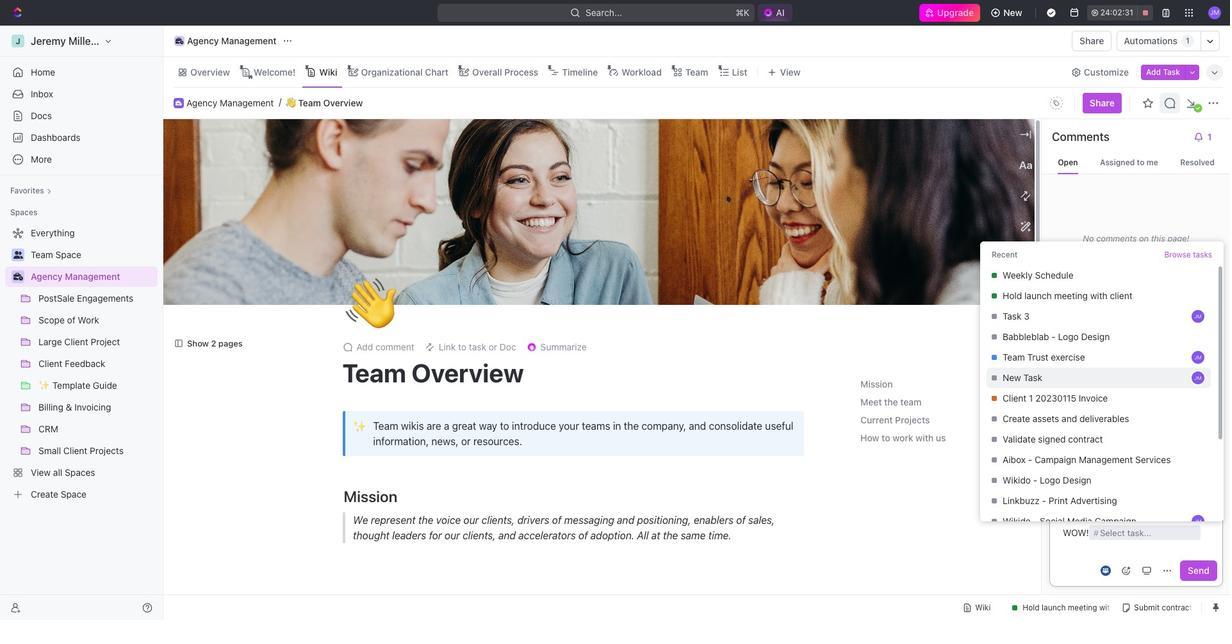 Task type: locate. For each thing, give the bounding box(es) containing it.
1 vertical spatial agency management
[[186, 97, 274, 108]]

0 vertical spatial meet the team
[[861, 397, 922, 408]]

0 horizontal spatial task
[[1003, 311, 1022, 322]]

agency management inside tree
[[31, 271, 120, 282]]

agency management link inside tree
[[31, 267, 155, 287]]

our right voice on the left bottom of the page
[[463, 515, 479, 526]]

1 vertical spatial add
[[357, 342, 373, 353]]

2 horizontal spatial overview
[[412, 358, 524, 388]]

new for new task
[[1003, 372, 1021, 383]]

campaign down advertising
[[1095, 516, 1137, 527]]

team up information,
[[373, 421, 398, 432]]

open
[[1058, 158, 1078, 167]]

- right aibox
[[1028, 454, 1032, 465]]

2 vertical spatial to
[[882, 433, 890, 444]]

0 vertical spatial agency management link
[[171, 33, 280, 49]]

0 vertical spatial task
[[1163, 67, 1180, 77]]

wikido down aibox
[[1003, 475, 1031, 486]]

with for client
[[1090, 290, 1108, 301]]

clients, right "for"
[[462, 530, 495, 542]]

2 vertical spatial agency management
[[31, 271, 120, 282]]

exercise
[[1051, 352, 1085, 363]]

team trust exercise
[[1003, 352, 1085, 363]]

1 horizontal spatial task
[[1024, 372, 1043, 383]]

design up exercise
[[1081, 331, 1110, 342]]

1 vertical spatial wikido
[[1003, 516, 1031, 527]]

business time image
[[175, 38, 183, 44], [176, 100, 182, 106], [13, 273, 23, 281]]

the
[[884, 397, 898, 408], [624, 421, 639, 432], [418, 515, 433, 526], [663, 530, 678, 542], [383, 593, 405, 611]]

1 wikido from the top
[[1003, 475, 1031, 486]]

introduce
[[512, 421, 556, 432]]

- for linkbuzz - print advertising
[[1042, 495, 1046, 506]]

2 vertical spatial task
[[1024, 372, 1043, 383]]

task for add task
[[1163, 67, 1180, 77]]

and
[[1062, 413, 1077, 424], [689, 421, 706, 432], [617, 515, 634, 526], [498, 530, 516, 542]]

create
[[1003, 413, 1030, 424]]

1 vertical spatial team
[[409, 593, 444, 611]]

workload link
[[619, 63, 662, 81]]

client
[[1110, 290, 1133, 301]]

thought
[[353, 530, 389, 542]]

list
[[732, 66, 747, 77]]

2 horizontal spatial of
[[736, 515, 745, 526]]

logo up exercise
[[1058, 331, 1079, 342]]

social
[[1040, 516, 1065, 527]]

1 horizontal spatial add
[[1146, 67, 1161, 77]]

1 horizontal spatial campaign
[[1095, 516, 1137, 527]]

weekly
[[1003, 270, 1033, 281]]

0 vertical spatial team
[[900, 397, 922, 408]]

1 vertical spatial meet
[[344, 593, 379, 611]]

task down trust
[[1024, 372, 1043, 383]]

assigned to me
[[1100, 158, 1158, 167]]

task inside the add task button
[[1163, 67, 1180, 77]]

1 vertical spatial agency management link
[[186, 97, 274, 109]]

list link
[[729, 63, 747, 81]]

same
[[681, 530, 705, 542]]

0 vertical spatial add
[[1146, 67, 1161, 77]]

automations
[[1124, 35, 1178, 46]]

0 vertical spatial wikido
[[1003, 475, 1031, 486]]

team
[[900, 397, 922, 408], [409, 593, 444, 611]]

docs
[[31, 110, 52, 121]]

0 horizontal spatial meet the team
[[344, 593, 444, 611]]

0 vertical spatial to
[[1137, 158, 1145, 167]]

clients, left drivers
[[481, 515, 514, 526]]

2 horizontal spatial to
[[1137, 158, 1145, 167]]

1
[[1186, 36, 1190, 46], [1029, 393, 1033, 404]]

to right how
[[882, 433, 890, 444]]

wikido down linkbuzz
[[1003, 516, 1031, 527]]

current projects
[[861, 415, 930, 426]]

- up linkbuzz
[[1033, 475, 1038, 486]]

to inside team wikis are a great way to introduce your teams in the company, and consolidate useful information, news, or resources.
[[500, 421, 509, 432]]

and right company,
[[689, 421, 706, 432]]

we
[[353, 515, 368, 526]]

0 vertical spatial mission
[[861, 379, 893, 390]]

with left us
[[916, 433, 934, 444]]

2 horizontal spatial task
[[1163, 67, 1180, 77]]

0 vertical spatial campaign
[[1035, 454, 1077, 465]]

send button
[[1180, 561, 1217, 581]]

wiki
[[319, 66, 337, 77]]

leaders
[[392, 530, 426, 542]]

and inside team wikis are a great way to introduce your teams in the company, and consolidate useful information, news, or resources.
[[689, 421, 706, 432]]

signed
[[1038, 434, 1066, 445]]

wikido
[[1003, 475, 1031, 486], [1003, 516, 1031, 527]]

1 vertical spatial our
[[444, 530, 460, 542]]

1 vertical spatial business time image
[[176, 100, 182, 106]]

to right way in the left bottom of the page
[[500, 421, 509, 432]]

0 horizontal spatial mission
[[344, 488, 398, 506]]

1 vertical spatial campaign
[[1095, 516, 1137, 527]]

1 jm from the top
[[1194, 313, 1202, 320]]

1 horizontal spatial our
[[463, 515, 479, 526]]

2 vertical spatial agency
[[31, 271, 63, 282]]

docs link
[[5, 106, 158, 126]]

overall process link
[[470, 63, 538, 81]]

0 vertical spatial 1
[[1186, 36, 1190, 46]]

welcome! link
[[251, 63, 296, 81]]

1 vertical spatial overview
[[323, 97, 363, 108]]

agency management link for business time icon within agency management tree
[[31, 267, 155, 287]]

overview down wiki in the left of the page
[[323, 97, 363, 108]]

and right assets
[[1062, 413, 1077, 424]]

0 horizontal spatial meet
[[344, 593, 379, 611]]

campaign down validate signed contract
[[1035, 454, 1077, 465]]

pages
[[218, 338, 243, 348]]

1 right client
[[1029, 393, 1033, 404]]

0 vertical spatial with
[[1090, 290, 1108, 301]]

1 vertical spatial task
[[1003, 311, 1022, 322]]

3 jm from the top
[[1194, 375, 1202, 381]]

0 vertical spatial meet
[[861, 397, 882, 408]]

team
[[686, 66, 708, 77], [298, 97, 321, 108], [1003, 352, 1025, 363], [342, 358, 406, 388], [373, 421, 398, 432]]

1 vertical spatial logo
[[1040, 475, 1061, 486]]

2 jm from the top
[[1194, 354, 1202, 361]]

of
[[552, 515, 561, 526], [736, 515, 745, 526], [578, 530, 588, 542]]

- for babbleblab - logo design
[[1052, 331, 1056, 342]]

wiki link
[[317, 63, 337, 81]]

of down messaging on the bottom of page
[[578, 530, 588, 542]]

wikido - social media campaign
[[1003, 516, 1137, 527]]

24:02:31 button
[[1087, 5, 1153, 21]]

1 vertical spatial with
[[916, 433, 934, 444]]

add left comment
[[357, 342, 373, 353]]

agency management for the middle business time icon
[[186, 97, 274, 108]]

1 vertical spatial clients,
[[462, 530, 495, 542]]

1 horizontal spatial mission
[[861, 379, 893, 390]]

jm
[[1194, 313, 1202, 320], [1194, 354, 1202, 361], [1194, 375, 1202, 381]]

client 1 20230115 invoice
[[1003, 393, 1108, 404]]

aibox - campaign management services
[[1003, 454, 1171, 465]]

new inside new button
[[1004, 7, 1022, 18]]

overview up great
[[412, 358, 524, 388]]

0 horizontal spatial our
[[444, 530, 460, 542]]

share down customize button
[[1090, 97, 1115, 108]]

meeting
[[1054, 290, 1088, 301]]

2 vertical spatial business time image
[[13, 273, 23, 281]]

0 vertical spatial jm
[[1194, 313, 1202, 320]]

0 vertical spatial share
[[1080, 35, 1104, 46]]

overall process
[[472, 66, 538, 77]]

teams
[[582, 421, 610, 432]]

comment
[[376, 342, 414, 353]]

and up 'adoption.'
[[617, 515, 634, 526]]

me
[[1147, 158, 1158, 167]]

0 vertical spatial agency
[[187, 35, 219, 46]]

1 horizontal spatial with
[[1090, 290, 1108, 301]]

our
[[463, 515, 479, 526], [444, 530, 460, 542]]

1 right automations
[[1186, 36, 1190, 46]]

share up customize button
[[1080, 35, 1104, 46]]

team for team wikis are a great way to introduce your teams in the company, and consolidate useful information, news, or resources.
[[373, 421, 398, 432]]

2 vertical spatial agency management link
[[31, 267, 155, 287]]

task left 3
[[1003, 311, 1022, 322]]

create assets and deliverables
[[1003, 413, 1129, 424]]

home
[[31, 67, 55, 78]]

2 vertical spatial overview
[[412, 358, 524, 388]]

1 vertical spatial design
[[1063, 475, 1092, 486]]

1 horizontal spatial team
[[900, 397, 922, 408]]

overview left welcome! link at the left top
[[190, 66, 230, 77]]

0 vertical spatial new
[[1004, 7, 1022, 18]]

1 vertical spatial 1
[[1029, 393, 1033, 404]]

add down automations
[[1146, 67, 1161, 77]]

1 vertical spatial to
[[500, 421, 509, 432]]

2 vertical spatial jm
[[1194, 375, 1202, 381]]

timeline link
[[560, 63, 598, 81]]

to left me
[[1137, 158, 1145, 167]]

- for aibox - campaign management services
[[1028, 454, 1032, 465]]

logo up print
[[1040, 475, 1061, 486]]

0 vertical spatial our
[[463, 515, 479, 526]]

new
[[1004, 7, 1022, 18], [1003, 372, 1021, 383]]

0 vertical spatial design
[[1081, 331, 1110, 342]]

0 horizontal spatial add
[[357, 342, 373, 353]]

hold launch meeting with client
[[1003, 290, 1133, 301]]

team for team trust exercise
[[1003, 352, 1025, 363]]

0 horizontal spatial overview
[[190, 66, 230, 77]]

0 vertical spatial clients,
[[481, 515, 514, 526]]

team down add comment
[[342, 358, 406, 388]]

business time image inside agency management tree
[[13, 273, 23, 281]]

all
[[637, 530, 648, 542]]

task 3
[[1003, 311, 1030, 322]]

organizational chart link
[[359, 63, 449, 81]]

add inside button
[[1146, 67, 1161, 77]]

with
[[1090, 290, 1108, 301], [916, 433, 934, 444]]

new button
[[986, 3, 1030, 23]]

logo for wikido
[[1040, 475, 1061, 486]]

browse tasks
[[1164, 250, 1212, 260]]

logo
[[1058, 331, 1079, 342], [1040, 475, 1061, 486]]

team up new task
[[1003, 352, 1025, 363]]

spaces
[[10, 208, 37, 217]]

1 vertical spatial agency
[[186, 97, 217, 108]]

0 horizontal spatial to
[[500, 421, 509, 432]]

with left client
[[1090, 290, 1108, 301]]

current
[[861, 415, 893, 426]]

team inside team wikis are a great way to introduce your teams in the company, and consolidate useful information, news, or resources.
[[373, 421, 398, 432]]

management
[[221, 35, 277, 46], [220, 97, 274, 108], [65, 271, 120, 282], [1079, 454, 1133, 465]]

design
[[1081, 331, 1110, 342], [1063, 475, 1092, 486]]

task for new task
[[1024, 372, 1043, 383]]

1 vertical spatial jm
[[1194, 354, 1202, 361]]

schedule
[[1035, 270, 1074, 281]]

team right 👋
[[298, 97, 321, 108]]

how
[[861, 433, 879, 444]]

mission up we
[[344, 488, 398, 506]]

- for wikido - social media campaign
[[1033, 516, 1038, 527]]

- left print
[[1042, 495, 1046, 506]]

0 horizontal spatial with
[[916, 433, 934, 444]]

media
[[1067, 516, 1092, 527]]

- up "team trust exercise"
[[1052, 331, 1056, 342]]

task down automations
[[1163, 67, 1180, 77]]

accelerators
[[518, 530, 576, 542]]

dashboards
[[31, 132, 80, 143]]

way
[[479, 421, 497, 432]]

1 vertical spatial meet the team
[[344, 593, 444, 611]]

1 horizontal spatial to
[[882, 433, 890, 444]]

adoption.
[[590, 530, 634, 542]]

mission up current
[[861, 379, 893, 390]]

workload
[[622, 66, 662, 77]]

of left sales,
[[736, 515, 745, 526]]

2 wikido from the top
[[1003, 516, 1031, 527]]

new right upgrade on the top right of the page
[[1004, 7, 1022, 18]]

add for add task
[[1146, 67, 1161, 77]]

new up client
[[1003, 372, 1021, 383]]

- left social
[[1033, 516, 1038, 527]]

20230115
[[1036, 393, 1076, 404]]

meet the team
[[861, 397, 922, 408], [344, 593, 444, 611]]

mission
[[861, 379, 893, 390], [344, 488, 398, 506]]

design down aibox - campaign management services
[[1063, 475, 1092, 486]]

0 vertical spatial logo
[[1058, 331, 1079, 342]]

our down voice on the left bottom of the page
[[444, 530, 460, 542]]

welcome!
[[254, 66, 296, 77]]

to for assigned
[[1137, 158, 1145, 167]]

share inside share button
[[1080, 35, 1104, 46]]

of up the "accelerators"
[[552, 515, 561, 526]]

team left list link
[[686, 66, 708, 77]]

babbleblab
[[1003, 331, 1049, 342]]

1 vertical spatial new
[[1003, 372, 1021, 383]]



Task type: vqa. For each thing, say whether or not it's contained in the screenshot.
Hide
no



Task type: describe. For each thing, give the bounding box(es) containing it.
for
[[429, 530, 442, 542]]

jm for team trust exercise
[[1194, 354, 1202, 361]]

to for how
[[882, 433, 890, 444]]

print
[[1049, 495, 1068, 506]]

new task
[[1003, 372, 1043, 383]]

1 horizontal spatial meet the team
[[861, 397, 922, 408]]

send
[[1188, 565, 1210, 576]]

babbleblab - logo design
[[1003, 331, 1110, 342]]

page!
[[1168, 233, 1190, 243]]

wow!
[[1063, 527, 1089, 538]]

contract
[[1068, 434, 1103, 445]]

tasks
[[1193, 250, 1212, 260]]

team for team overview
[[342, 358, 406, 388]]

sales,
[[748, 515, 775, 526]]

launch
[[1025, 290, 1052, 301]]

new for new
[[1004, 7, 1022, 18]]

👋
[[286, 98, 296, 108]]

team wikis are a great way to introduce your teams in the company, and consolidate useful information, news, or resources.
[[373, 421, 796, 447]]

resources.
[[473, 436, 522, 447]]

team overview
[[342, 358, 524, 388]]

recent
[[992, 250, 1018, 260]]

resolved
[[1180, 158, 1215, 167]]

jm for task 3
[[1194, 313, 1202, 320]]

on
[[1139, 233, 1149, 243]]

process
[[504, 66, 538, 77]]

your
[[559, 421, 579, 432]]

assets
[[1033, 413, 1059, 424]]

validate signed contract
[[1003, 434, 1103, 445]]

work
[[893, 433, 913, 444]]

1 horizontal spatial of
[[578, 530, 588, 542]]

linkbuzz - print advertising
[[1003, 495, 1117, 506]]

✨
[[353, 420, 367, 433]]

jm for new task
[[1194, 375, 1202, 381]]

customize
[[1084, 66, 1129, 77]]

timeline
[[562, 66, 598, 77]]

share button
[[1072, 31, 1112, 51]]

add for add comment
[[357, 342, 373, 353]]

inbox link
[[5, 84, 158, 104]]

agency management link for the middle business time icon
[[186, 97, 274, 109]]

the inside team wikis are a great way to introduce your teams in the company, and consolidate useful information, news, or resources.
[[624, 421, 639, 432]]

we represent the voice our clients, drivers of messaging and positioning, enablers of sales, thought leaders for our clients, and accelerators of adoption. all at the same time.
[[353, 515, 777, 542]]

sidebar navigation
[[0, 26, 163, 620]]

client
[[1003, 393, 1027, 404]]

comments
[[1052, 130, 1110, 144]]

1 horizontal spatial 1
[[1186, 36, 1190, 46]]

0 vertical spatial business time image
[[175, 38, 183, 44]]

⌘k
[[736, 7, 750, 18]]

information,
[[373, 436, 429, 447]]

search...
[[586, 7, 622, 18]]

no comments on this page!
[[1083, 233, 1190, 243]]

wikido for wikido - logo design
[[1003, 475, 1031, 486]]

logo for babbleblab
[[1058, 331, 1079, 342]]

3
[[1024, 311, 1030, 322]]

linkbuzz
[[1003, 495, 1040, 506]]

how to work with us
[[861, 433, 946, 444]]

deliverables
[[1080, 413, 1129, 424]]

add comment
[[357, 342, 414, 353]]

or
[[461, 436, 471, 447]]

hold
[[1003, 290, 1022, 301]]

- for wikido - logo design
[[1033, 475, 1038, 486]]

1 horizontal spatial meet
[[861, 397, 882, 408]]

0 horizontal spatial of
[[552, 515, 561, 526]]

0 horizontal spatial 1
[[1029, 393, 1033, 404]]

0 vertical spatial agency management
[[187, 35, 277, 46]]

organizational chart
[[361, 66, 449, 77]]

with for us
[[916, 433, 934, 444]]

no
[[1083, 233, 1094, 243]]

and left the "accelerators"
[[498, 530, 516, 542]]

voice
[[436, 515, 461, 526]]

aibox
[[1003, 454, 1026, 465]]

1 horizontal spatial overview
[[323, 97, 363, 108]]

news,
[[431, 436, 459, 447]]

wikido - logo design
[[1003, 475, 1092, 486]]

projects
[[895, 415, 930, 426]]

messaging
[[564, 515, 614, 526]]

1 vertical spatial share
[[1090, 97, 1115, 108]]

overview link
[[188, 63, 230, 81]]

agency management tree
[[5, 223, 158, 505]]

upgrade link
[[919, 4, 980, 22]]

add task
[[1146, 67, 1180, 77]]

invoice
[[1079, 393, 1108, 404]]

0 horizontal spatial campaign
[[1035, 454, 1077, 465]]

weekly schedule
[[1003, 270, 1074, 281]]

favorites
[[10, 186, 44, 195]]

design for babbleblab - logo design
[[1081, 331, 1110, 342]]

in
[[613, 421, 621, 432]]

customize button
[[1067, 63, 1133, 81]]

team link
[[683, 63, 708, 81]]

agency inside tree
[[31, 271, 63, 282]]

favorites button
[[5, 183, 57, 199]]

comments
[[1096, 233, 1137, 243]]

Select task... text field
[[1100, 528, 1196, 538]]

assigned
[[1100, 158, 1135, 167]]

home link
[[5, 62, 158, 83]]

validate
[[1003, 434, 1036, 445]]

useful
[[765, 421, 794, 432]]

1 vertical spatial mission
[[344, 488, 398, 506]]

upgrade
[[937, 7, 974, 18]]

browse
[[1164, 250, 1191, 260]]

agency management for business time icon within agency management tree
[[31, 271, 120, 282]]

a
[[444, 421, 449, 432]]

management inside tree
[[65, 271, 120, 282]]

0 vertical spatial overview
[[190, 66, 230, 77]]

2
[[211, 338, 216, 348]]

show 2 pages
[[187, 338, 243, 348]]

design for wikido - logo design
[[1063, 475, 1092, 486]]

chart
[[425, 66, 449, 77]]

0 horizontal spatial team
[[409, 593, 444, 611]]

wikido for wikido - social media campaign
[[1003, 516, 1031, 527]]

company,
[[642, 421, 686, 432]]

overall
[[472, 66, 502, 77]]



